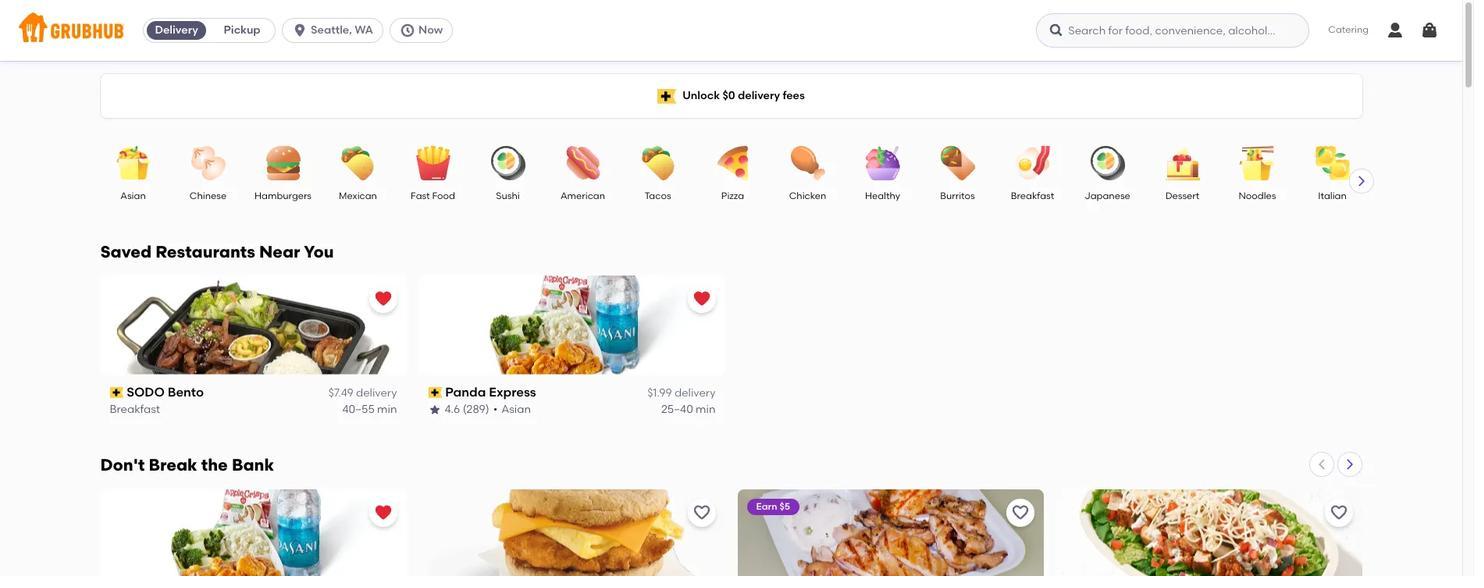 Task type: locate. For each thing, give the bounding box(es) containing it.
40–55 min
[[342, 403, 397, 416]]

chipotle logo image
[[1056, 490, 1362, 576]]

fast food
[[411, 191, 455, 201]]

italian
[[1318, 191, 1347, 201]]

saved restaurant image
[[374, 290, 392, 308], [374, 504, 392, 522]]

save this restaurant image
[[692, 504, 711, 522], [1011, 504, 1030, 522]]

don't
[[100, 455, 145, 475]]

don't break the bank
[[100, 455, 274, 475]]

fees
[[783, 89, 805, 102]]

pickup button
[[209, 18, 275, 43]]

saved restaurant button for sodo bento
[[369, 285, 397, 313]]

bento
[[168, 385, 204, 400]]

0 horizontal spatial save this restaurant image
[[692, 504, 711, 522]]

bank
[[232, 455, 274, 475]]

0 horizontal spatial breakfast
[[110, 403, 160, 416]]

unlock
[[683, 89, 720, 102]]

svg image
[[1386, 21, 1405, 40], [1420, 21, 1439, 40], [292, 23, 308, 38], [400, 23, 415, 38], [1049, 23, 1065, 38]]

1 horizontal spatial panda express logo image
[[419, 276, 725, 375]]

4.6
[[445, 403, 460, 416]]

1 vertical spatial saved restaurant image
[[374, 504, 392, 522]]

1 min from the left
[[377, 403, 397, 416]]

saved restaurant button
[[369, 285, 397, 313], [688, 285, 716, 313], [369, 499, 397, 527]]

0 vertical spatial asian
[[120, 191, 146, 201]]

•
[[493, 403, 498, 416]]

dessert
[[1166, 191, 1200, 201]]

mexican
[[339, 191, 377, 201]]

tacos
[[645, 191, 671, 201]]

Search for food, convenience, alcohol... search field
[[1037, 13, 1310, 48]]

2 min from the left
[[696, 403, 716, 416]]

palace korean express logo image
[[738, 490, 1044, 576]]

breakfast down "sodo"
[[110, 403, 160, 416]]

japanese
[[1085, 191, 1131, 201]]

asian down asian image at the top left
[[120, 191, 146, 201]]

earn $5
[[756, 501, 790, 512]]

subscription pass image
[[110, 388, 124, 398]]

fast
[[411, 191, 430, 201]]

breakfast
[[1011, 191, 1054, 201], [110, 403, 160, 416]]

min right 40–55
[[377, 403, 397, 416]]

2 save this restaurant button from the left
[[1006, 499, 1034, 527]]

seattle,
[[311, 23, 352, 37]]

0 vertical spatial saved restaurant image
[[374, 290, 392, 308]]

$1.99 delivery
[[648, 387, 716, 400]]

saved restaurant image inside button
[[374, 290, 392, 308]]

0 horizontal spatial min
[[377, 403, 397, 416]]

sodo bento
[[127, 385, 204, 400]]

(289)
[[463, 403, 489, 416]]

svg image inside seattle, wa button
[[292, 23, 308, 38]]

40–55
[[342, 403, 375, 416]]

delivery right the $0 on the top of page
[[738, 89, 780, 102]]

break
[[149, 455, 197, 475]]

2 horizontal spatial save this restaurant button
[[1325, 499, 1353, 527]]

saved restaurant image for panda express logo to the bottom
[[374, 504, 392, 522]]

burritos
[[940, 191, 975, 201]]

american
[[561, 191, 605, 201]]

noodles
[[1239, 191, 1276, 201]]

delivery up 25–40 min
[[675, 387, 716, 400]]

min for express
[[696, 403, 716, 416]]

0 horizontal spatial save this restaurant button
[[688, 499, 716, 527]]

panda express logo image
[[419, 276, 725, 375], [100, 490, 406, 576]]

caret right icon image
[[1355, 175, 1368, 187], [1344, 458, 1356, 471]]

sushi
[[496, 191, 520, 201]]

1 horizontal spatial save this restaurant button
[[1006, 499, 1034, 527]]

0 vertical spatial caret right icon image
[[1355, 175, 1368, 187]]

1 save this restaurant image from the left
[[692, 504, 711, 522]]

saved restaurant image for sodo bento logo
[[374, 290, 392, 308]]

express
[[489, 385, 536, 400]]

hamburgers image
[[256, 146, 310, 180]]

delivery
[[738, 89, 780, 102], [356, 387, 397, 400], [675, 387, 716, 400]]

0 horizontal spatial delivery
[[356, 387, 397, 400]]

american image
[[556, 146, 610, 180]]

panda express
[[445, 385, 536, 400]]

save this restaurant button
[[688, 499, 716, 527], [1006, 499, 1034, 527], [1325, 499, 1353, 527]]

1 saved restaurant image from the top
[[374, 290, 392, 308]]

pizza
[[721, 191, 744, 201]]

saved restaurant button for panda express
[[688, 285, 716, 313]]

hamburgers
[[255, 191, 312, 201]]

catering button
[[1318, 13, 1380, 48]]

delivery up 40–55 min
[[356, 387, 397, 400]]

1 horizontal spatial min
[[696, 403, 716, 416]]

1 horizontal spatial delivery
[[675, 387, 716, 400]]

1 horizontal spatial save this restaurant image
[[1011, 504, 1030, 522]]

0 horizontal spatial panda express logo image
[[100, 490, 406, 576]]

2 saved restaurant image from the top
[[374, 504, 392, 522]]

healthy image
[[855, 146, 910, 180]]

main navigation navigation
[[0, 0, 1463, 61]]

star icon image
[[428, 404, 441, 416]]

1 save this restaurant button from the left
[[688, 499, 716, 527]]

noodles image
[[1230, 146, 1285, 180]]

svg image inside now "button"
[[400, 23, 415, 38]]

3 save this restaurant button from the left
[[1325, 499, 1353, 527]]

save this restaurant image
[[1329, 504, 1348, 522]]

$7.49
[[329, 387, 353, 400]]

chick-fil-a logo image
[[419, 490, 725, 576]]

0 vertical spatial breakfast
[[1011, 191, 1054, 201]]

asian down express
[[502, 403, 531, 416]]

1 horizontal spatial asian
[[502, 403, 531, 416]]

25–40 min
[[661, 403, 716, 416]]

min
[[377, 403, 397, 416], [696, 403, 716, 416]]

food
[[432, 191, 455, 201]]

asian
[[120, 191, 146, 201], [502, 403, 531, 416]]

min right 25–40
[[696, 403, 716, 416]]

save this restaurant button for chipotle logo
[[1325, 499, 1353, 527]]

sushi image
[[481, 146, 535, 180]]

breakfast down breakfast image
[[1011, 191, 1054, 201]]



Task type: vqa. For each thing, say whether or not it's contained in the screenshot.
the grubhub plus flag logo for Grubhub+
no



Task type: describe. For each thing, give the bounding box(es) containing it.
2 save this restaurant image from the left
[[1011, 504, 1030, 522]]

delivery
[[155, 23, 198, 37]]

$7.49 delivery
[[329, 387, 397, 400]]

mexican image
[[331, 146, 385, 180]]

• asian
[[493, 403, 531, 416]]

now button
[[390, 18, 459, 43]]

unlock $0 delivery fees
[[683, 89, 805, 102]]

grubhub plus flag logo image
[[658, 89, 676, 103]]

1 vertical spatial asian
[[502, 403, 531, 416]]

pizza image
[[706, 146, 760, 180]]

2 horizontal spatial delivery
[[738, 89, 780, 102]]

$5
[[780, 501, 790, 512]]

pickup
[[224, 23, 261, 37]]

sodo
[[127, 385, 165, 400]]

delivery for sodo bento
[[356, 387, 397, 400]]

min for bento
[[377, 403, 397, 416]]

you
[[304, 242, 334, 262]]

saved restaurants near you
[[100, 242, 334, 262]]

the
[[201, 455, 228, 475]]

sodo bento logo image
[[100, 276, 406, 375]]

$1.99
[[648, 387, 672, 400]]

italian image
[[1305, 146, 1360, 180]]

catering
[[1329, 24, 1369, 35]]

seattle, wa button
[[282, 18, 390, 43]]

delivery button
[[144, 18, 209, 43]]

now
[[419, 23, 443, 37]]

breakfast image
[[1005, 146, 1060, 180]]

japanese image
[[1080, 146, 1135, 180]]

earn
[[756, 501, 777, 512]]

delivery for panda express
[[675, 387, 716, 400]]

chicken image
[[781, 146, 835, 180]]

subscription pass image
[[428, 388, 442, 398]]

1 vertical spatial breakfast
[[110, 403, 160, 416]]

fast food image
[[406, 146, 460, 180]]

1 horizontal spatial breakfast
[[1011, 191, 1054, 201]]

25–40
[[661, 403, 693, 416]]

0 vertical spatial panda express logo image
[[419, 276, 725, 375]]

chicken
[[789, 191, 826, 201]]

saved
[[100, 242, 152, 262]]

chinese image
[[181, 146, 235, 180]]

tacos image
[[631, 146, 685, 180]]

dessert image
[[1155, 146, 1210, 180]]

asian image
[[106, 146, 160, 180]]

panda
[[445, 385, 486, 400]]

$0
[[723, 89, 735, 102]]

chinese
[[190, 191, 227, 201]]

0 horizontal spatial asian
[[120, 191, 146, 201]]

1 vertical spatial panda express logo image
[[100, 490, 406, 576]]

seattle, wa
[[311, 23, 373, 37]]

1 vertical spatial caret right icon image
[[1344, 458, 1356, 471]]

save this restaurant button for chick-fil-a logo
[[688, 499, 716, 527]]

near
[[259, 242, 300, 262]]

4.6 (289)
[[445, 403, 489, 416]]

burritos image
[[930, 146, 985, 180]]

wa
[[355, 23, 373, 37]]

restaurants
[[156, 242, 255, 262]]

healthy
[[865, 191, 900, 201]]

caret left icon image
[[1315, 458, 1328, 471]]

saved restaurant image
[[692, 290, 711, 308]]



